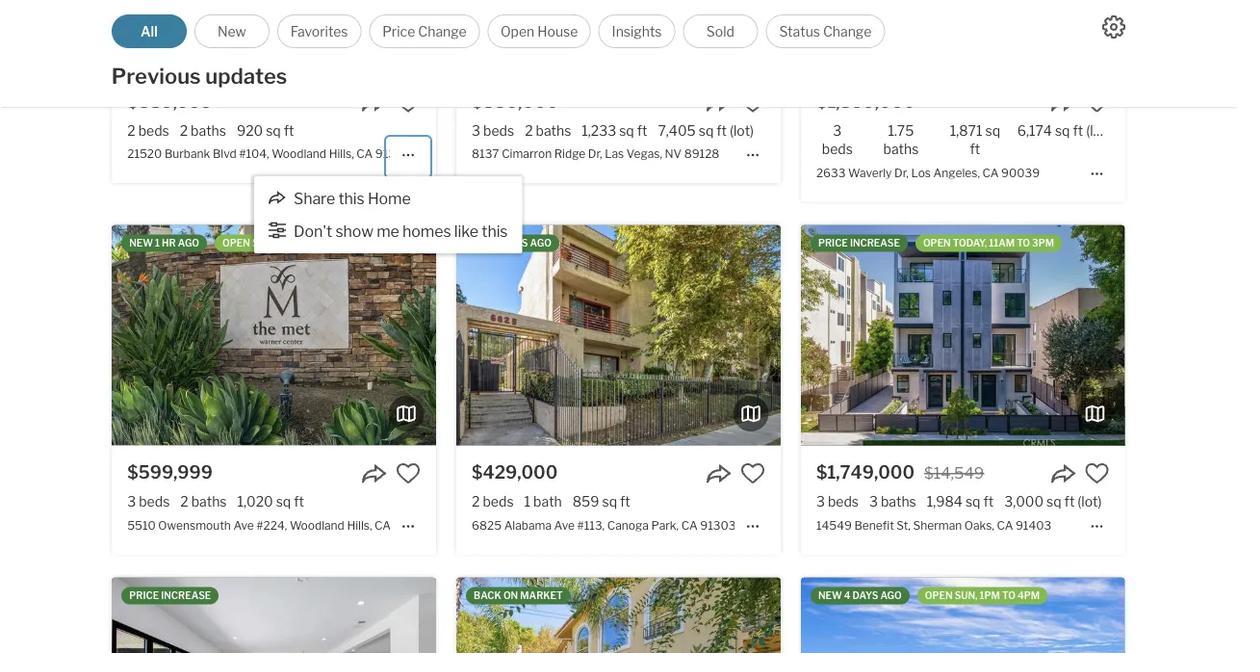 Task type: locate. For each thing, give the bounding box(es) containing it.
this right like
[[482, 222, 508, 241]]

2 horizontal spatial ago
[[881, 590, 902, 602]]

hills, for $599,999
[[347, 518, 372, 532]]

Price Change radio
[[369, 14, 480, 48]]

favorite button checkbox for $429,000
[[741, 461, 766, 486]]

dialog
[[254, 176, 523, 254]]

favorite button image for $429,000
[[741, 461, 766, 486]]

baths up owensmouth
[[191, 494, 227, 510]]

beds up the "2633"
[[822, 141, 853, 157]]

beds
[[138, 122, 169, 139], [484, 122, 515, 139], [822, 141, 853, 157], [139, 494, 170, 510], [483, 494, 514, 510], [828, 494, 859, 510]]

6825
[[472, 518, 502, 532]]

favorites
[[291, 23, 348, 39]]

favorite button image
[[396, 90, 421, 115], [741, 90, 766, 115], [396, 461, 421, 486], [1085, 461, 1110, 486]]

favorite button image
[[1085, 90, 1110, 115], [741, 461, 766, 486]]

new left 4
[[819, 590, 843, 602]]

14549
[[817, 518, 852, 532]]

0 horizontal spatial sun,
[[252, 237, 275, 249]]

favorite button checkbox for $1,399,000
[[1085, 90, 1110, 115]]

1 vertical spatial hills,
[[347, 518, 372, 532]]

status
[[780, 23, 821, 39]]

sq for $429,000
[[602, 494, 617, 510]]

increase for photo of 3358 coy dr, sherman oaks, ca 91423 on the bottom of the page
[[161, 590, 211, 602]]

91367 left '6825' on the bottom of page
[[394, 518, 429, 532]]

updates
[[205, 63, 287, 89]]

2 baths up owensmouth
[[180, 494, 227, 510]]

new left hrs
[[474, 237, 498, 249]]

open left today,
[[924, 237, 951, 249]]

this up the 'show'
[[339, 189, 365, 208]]

baths down 1.75
[[884, 141, 919, 157]]

3 beds up the "2633"
[[822, 122, 853, 157]]

beds for $599,999
[[139, 494, 170, 510]]

1 vertical spatial price increase
[[129, 590, 211, 602]]

today,
[[953, 237, 987, 249]]

0 vertical spatial price increase
[[819, 237, 901, 249]]

sq for $539,999
[[266, 122, 281, 139]]

0 horizontal spatial 2 beds
[[127, 122, 169, 139]]

hr
[[162, 237, 176, 249]]

7,405 sq ft (lot)
[[658, 122, 754, 139]]

option group
[[112, 14, 886, 48]]

1 horizontal spatial increase
[[850, 237, 901, 249]]

price increase
[[819, 237, 901, 249], [129, 590, 211, 602]]

baths for $1,399,000
[[884, 141, 919, 157]]

price
[[819, 237, 848, 249], [129, 590, 159, 602]]

dr, left las
[[588, 147, 603, 161]]

0 horizontal spatial dr,
[[588, 147, 603, 161]]

photo of 6825 alabama ave #113, canoga park, ca 91303 image
[[457, 225, 781, 445]]

beds for $350,000
[[484, 122, 515, 139]]

price increase down 'waverly'
[[819, 237, 901, 249]]

1 horizontal spatial 1
[[525, 494, 531, 510]]

2 horizontal spatial new
[[819, 590, 843, 602]]

sold
[[707, 23, 735, 39]]

0 horizontal spatial 1
[[155, 237, 160, 249]]

5510
[[127, 518, 156, 532]]

2 beds
[[127, 122, 169, 139], [472, 494, 514, 510]]

woodland right the #224,
[[290, 518, 345, 532]]

1 horizontal spatial ago
[[530, 237, 552, 249]]

increase down 'waverly'
[[850, 237, 901, 249]]

change inside option
[[418, 23, 467, 39]]

1 vertical spatial sun,
[[955, 590, 978, 602]]

0 horizontal spatial price increase
[[129, 590, 211, 602]]

new left hr
[[129, 237, 153, 249]]

sun, for 2pm
[[252, 237, 275, 249]]

$599,999
[[127, 462, 213, 483]]

hills, up share this home button
[[329, 147, 354, 161]]

sun, left 2pm
[[252, 237, 275, 249]]

2 ave from the left
[[554, 518, 575, 532]]

3 inside 3 beds
[[834, 122, 842, 139]]

2 baths up burbank
[[180, 122, 226, 139]]

1 vertical spatial woodland
[[290, 518, 345, 532]]

ago for $599,999
[[178, 237, 199, 249]]

0 vertical spatial sun,
[[252, 237, 275, 249]]

1 vertical spatial 2 beds
[[472, 494, 514, 510]]

sq right 920
[[266, 122, 281, 139]]

1 horizontal spatial 2 beds
[[472, 494, 514, 510]]

dr,
[[588, 147, 603, 161], [895, 166, 909, 180]]

3 beds up 8137
[[472, 122, 515, 139]]

6825 alabama ave #113, canoga park, ca 91303
[[472, 518, 736, 532]]

sq for $350,000
[[620, 122, 635, 139]]

ft up 21520 burbank blvd #104, woodland hills, ca 91367
[[284, 122, 294, 139]]

price down the "2633"
[[819, 237, 848, 249]]

1,871 sq ft
[[950, 122, 1001, 157]]

ft up "canoga"
[[620, 494, 631, 510]]

2 baths for $599,999
[[180, 494, 227, 510]]

ago
[[178, 237, 199, 249], [530, 237, 552, 249], [881, 590, 902, 602]]

0 horizontal spatial increase
[[161, 590, 211, 602]]

0 vertical spatial this
[[339, 189, 365, 208]]

2 beds up 21520 at the top
[[127, 122, 169, 139]]

alabama
[[504, 518, 552, 532]]

sq right 6,174
[[1056, 122, 1071, 139]]

beds up '6825' on the bottom of page
[[483, 494, 514, 510]]

Favorites radio
[[277, 14, 362, 48]]

3 up benefit
[[870, 494, 878, 510]]

1 vertical spatial favorite button image
[[741, 461, 766, 486]]

hills, right the #224,
[[347, 518, 372, 532]]

2 horizontal spatial to
[[1017, 237, 1031, 249]]

1 vertical spatial this
[[482, 222, 508, 241]]

ave for $599,999
[[234, 518, 254, 532]]

ft up oaks,
[[984, 494, 994, 510]]

ave down the '1,020'
[[234, 518, 254, 532]]

0 horizontal spatial ago
[[178, 237, 199, 249]]

open
[[223, 237, 250, 249], [924, 237, 951, 249], [925, 590, 953, 602]]

favorite button checkbox for $599,999
[[396, 461, 421, 486]]

1 vertical spatial increase
[[161, 590, 211, 602]]

increase for photo of 14549 benefit st, sherman oaks, ca 91403
[[850, 237, 901, 249]]

hills, for $539,999
[[329, 147, 354, 161]]

1,984 sq ft
[[927, 494, 994, 510]]

sq up las
[[620, 122, 635, 139]]

3 beds up 5510
[[127, 494, 170, 510]]

1.75
[[889, 122, 915, 139]]

1
[[155, 237, 160, 249], [525, 494, 531, 510]]

ft for $1,399,000
[[971, 141, 981, 157]]

ft for $539,999
[[284, 122, 294, 139]]

0 horizontal spatial ave
[[234, 518, 254, 532]]

sq
[[266, 122, 281, 139], [620, 122, 635, 139], [699, 122, 714, 139], [986, 122, 1001, 139], [1056, 122, 1071, 139], [276, 494, 291, 510], [602, 494, 617, 510], [966, 494, 981, 510], [1047, 494, 1062, 510]]

woodland
[[272, 147, 327, 161], [290, 518, 345, 532]]

ft for $599,999
[[294, 494, 304, 510]]

photo of 14549 benefit st, sherman oaks, ca 91403 image
[[801, 225, 1126, 445]]

photo of 2230 ronda vista dr, los angeles, ca 90027 image
[[801, 578, 1126, 653]]

ft inside "1,871 sq ft"
[[971, 141, 981, 157]]

sun, left 1pm
[[955, 590, 978, 602]]

Open House radio
[[488, 14, 591, 48]]

beds up 5510
[[139, 494, 170, 510]]

2 up burbank
[[180, 122, 188, 139]]

Status Change radio
[[766, 14, 886, 48]]

3
[[472, 122, 481, 139], [834, 122, 842, 139], [127, 494, 136, 510], [817, 494, 825, 510], [870, 494, 878, 510]]

2 up 21520 at the top
[[127, 122, 135, 139]]

to right 1pm
[[1003, 590, 1016, 602]]

ago right hrs
[[530, 237, 552, 249]]

baths
[[191, 122, 226, 139], [536, 122, 572, 139], [884, 141, 919, 157], [191, 494, 227, 510], [881, 494, 917, 510]]

3 up 5510
[[127, 494, 136, 510]]

2 baths up cimarron
[[525, 122, 572, 139]]

0 horizontal spatial new
[[129, 237, 153, 249]]

ft down the '1,871' on the right of the page
[[971, 141, 981, 157]]

2 baths for $350,000
[[525, 122, 572, 139]]

1 change from the left
[[418, 23, 467, 39]]

(lot) right 6,174
[[1087, 122, 1111, 139]]

ft up 5510 owensmouth ave #224, woodland hills, ca 91367
[[294, 494, 304, 510]]

1 horizontal spatial ave
[[554, 518, 575, 532]]

1 horizontal spatial price
[[819, 237, 848, 249]]

3 up 14549
[[817, 494, 825, 510]]

ave
[[234, 518, 254, 532], [554, 518, 575, 532]]

photo of 3012 hyperion ave, los feliz, ca 90027 image
[[457, 578, 781, 653]]

to left 3pm
[[1017, 237, 1031, 249]]

1,233 sq ft
[[582, 122, 648, 139]]

beds for $539,999
[[138, 122, 169, 139]]

increase down owensmouth
[[161, 590, 211, 602]]

0 horizontal spatial price
[[129, 590, 159, 602]]

2 change from the left
[[823, 23, 872, 39]]

$539,999
[[127, 90, 212, 112]]

859
[[573, 494, 600, 510]]

woodland for $539,999
[[272, 147, 327, 161]]

days
[[853, 590, 879, 602]]

change inside "option"
[[823, 23, 872, 39]]

ft right 3,000
[[1065, 494, 1075, 510]]

like
[[455, 222, 479, 241]]

2 baths
[[180, 122, 226, 139], [525, 122, 572, 139], [180, 494, 227, 510]]

0 horizontal spatial to
[[301, 237, 314, 249]]

920
[[237, 122, 263, 139]]

sq inside "1,871 sq ft"
[[986, 122, 1001, 139]]

0 vertical spatial price
[[819, 237, 848, 249]]

ca
[[357, 147, 373, 161], [983, 166, 999, 180], [375, 518, 391, 532], [682, 518, 698, 532], [997, 518, 1014, 532]]

3 up 8137
[[472, 122, 481, 139]]

2 beds up '6825' on the bottom of page
[[472, 494, 514, 510]]

0 vertical spatial dr,
[[588, 147, 603, 161]]

favorite button checkbox for $539,999
[[396, 90, 421, 115]]

ago right hr
[[178, 237, 199, 249]]

2633
[[817, 166, 846, 180]]

hills,
[[329, 147, 354, 161], [347, 518, 372, 532]]

sq right 859
[[602, 494, 617, 510]]

change
[[418, 23, 467, 39], [823, 23, 872, 39]]

1 ave from the left
[[234, 518, 254, 532]]

open sun, 2pm to 5pm
[[223, 237, 339, 249]]

91367
[[376, 147, 410, 161], [394, 518, 429, 532]]

to
[[301, 237, 314, 249], [1017, 237, 1031, 249], [1003, 590, 1016, 602]]

change for price change
[[418, 23, 467, 39]]

3 for $350,000
[[472, 122, 481, 139]]

0 vertical spatial 1
[[155, 237, 160, 249]]

cimarron
[[502, 147, 552, 161]]

1.75 baths
[[884, 122, 919, 157]]

1 horizontal spatial favorite button image
[[1085, 90, 1110, 115]]

1pm
[[980, 590, 1001, 602]]

0 vertical spatial 91367
[[376, 147, 410, 161]]

91367 up home
[[376, 147, 410, 161]]

0 vertical spatial woodland
[[272, 147, 327, 161]]

to for $599,999
[[301, 237, 314, 249]]

price increase down owensmouth
[[129, 590, 211, 602]]

1 vertical spatial 91367
[[394, 518, 429, 532]]

2pm
[[277, 237, 299, 249]]

1 left bath
[[525, 494, 531, 510]]

photo of 5510 owensmouth ave #224, woodland hills, ca 91367 image
[[112, 225, 436, 445]]

ft for $350,000
[[637, 122, 648, 139]]

ago right days
[[881, 590, 902, 602]]

1 horizontal spatial change
[[823, 23, 872, 39]]

photo of 2633 waverly dr, los angeles, ca 90039 image
[[801, 0, 1126, 74]]

0 vertical spatial hills,
[[329, 147, 354, 161]]

$429,000
[[472, 462, 558, 483]]

90039
[[1002, 166, 1040, 180]]

previous
[[112, 63, 201, 89]]

angeles,
[[934, 166, 981, 180]]

1 vertical spatial price
[[129, 590, 159, 602]]

1 bath
[[525, 494, 562, 510]]

1 left hr
[[155, 237, 160, 249]]

new 4 days ago
[[819, 590, 902, 602]]

favorite button checkbox
[[396, 90, 421, 115], [1085, 90, 1110, 115], [396, 461, 421, 486], [741, 461, 766, 486], [1085, 461, 1110, 486]]

change right the status
[[823, 23, 872, 39]]

1 vertical spatial dr,
[[895, 166, 909, 180]]

favorite button checkbox
[[741, 90, 766, 115]]

91367 for $599,999
[[394, 518, 429, 532]]

2
[[127, 122, 135, 139], [180, 122, 188, 139], [525, 122, 533, 139], [500, 237, 506, 249], [180, 494, 189, 510], [472, 494, 480, 510]]

0 horizontal spatial favorite button image
[[741, 461, 766, 486]]

woodland down 920 sq ft
[[272, 147, 327, 161]]

14549 benefit st, sherman oaks, ca 91403
[[817, 518, 1052, 532]]

beds up 8137
[[484, 122, 515, 139]]

baths up st,
[[881, 494, 917, 510]]

to for $1,749,000
[[1017, 237, 1031, 249]]

1 horizontal spatial new
[[474, 237, 498, 249]]

baths up blvd
[[191, 122, 226, 139]]

favorite button image for $599,999
[[396, 461, 421, 486]]

beds up 21520 at the top
[[138, 122, 169, 139]]

91367 for $539,999
[[376, 147, 410, 161]]

3,000
[[1005, 494, 1044, 510]]

0 horizontal spatial change
[[418, 23, 467, 39]]

3 down $1,399,000
[[834, 122, 842, 139]]

ft
[[284, 122, 294, 139], [637, 122, 648, 139], [717, 122, 727, 139], [1074, 122, 1084, 139], [971, 141, 981, 157], [294, 494, 304, 510], [620, 494, 631, 510], [984, 494, 994, 510], [1065, 494, 1075, 510]]

to right 2pm
[[301, 237, 314, 249]]

open left 2pm
[[223, 237, 250, 249]]

(lot) down favorite button option
[[730, 122, 754, 139]]

baths up ridge
[[536, 122, 572, 139]]

sq up oaks,
[[966, 494, 981, 510]]

0 vertical spatial increase
[[850, 237, 901, 249]]

1 horizontal spatial price increase
[[819, 237, 901, 249]]

st,
[[897, 518, 911, 532]]

sq up 5510 owensmouth ave #224, woodland hills, ca 91367
[[276, 494, 291, 510]]

this
[[339, 189, 365, 208], [482, 222, 508, 241]]

price down 5510
[[129, 590, 159, 602]]

ave left #113,
[[554, 518, 575, 532]]

change right price
[[418, 23, 467, 39]]

ft up the vegas,
[[637, 122, 648, 139]]

photo of 8137 cimarron ridge dr, las vegas, nv 89128 image
[[457, 0, 781, 74]]

89128
[[685, 147, 720, 161]]

3 for $1,399,000
[[834, 122, 842, 139]]

house
[[538, 23, 578, 39]]

0 vertical spatial 2 beds
[[127, 122, 169, 139]]

1 horizontal spatial sun,
[[955, 590, 978, 602]]

homes
[[403, 222, 451, 241]]

dr, left "los"
[[895, 166, 909, 180]]

1 horizontal spatial to
[[1003, 590, 1016, 602]]

sq right the '1,871' on the right of the page
[[986, 122, 1001, 139]]

open left 1pm
[[925, 590, 953, 602]]

increase
[[850, 237, 901, 249], [161, 590, 211, 602]]

0 vertical spatial favorite button image
[[1085, 90, 1110, 115]]

share this home button
[[268, 189, 412, 208]]



Task type: vqa. For each thing, say whether or not it's contained in the screenshot.
What
no



Task type: describe. For each thing, give the bounding box(es) containing it.
beds up 14549
[[828, 494, 859, 510]]

baths for $350,000
[[536, 122, 572, 139]]

photo of 3358 coy dr, sherman oaks, ca 91423 image
[[112, 578, 436, 653]]

sherman
[[914, 518, 963, 532]]

option group containing all
[[112, 14, 886, 48]]

3pm
[[1033, 237, 1055, 249]]

2 up cimarron
[[525, 122, 533, 139]]

1 horizontal spatial this
[[482, 222, 508, 241]]

#224,
[[257, 518, 287, 532]]

ago for $429,000
[[530, 237, 552, 249]]

price
[[383, 23, 415, 39]]

6,174 sq ft (lot)
[[1018, 122, 1111, 139]]

(lot) right 3,000
[[1078, 494, 1102, 510]]

2 baths for $539,999
[[180, 122, 226, 139]]

91303
[[701, 518, 736, 532]]

$1,749,000
[[817, 462, 915, 483]]

sq for $1,749,000
[[966, 494, 981, 510]]

#104,
[[239, 147, 269, 161]]

3 beds for $599,999
[[127, 494, 170, 510]]

1,871
[[950, 122, 983, 139]]

insights
[[612, 23, 662, 39]]

favorite button image for $1,399,000
[[1085, 90, 1110, 115]]

1,233
[[582, 122, 617, 139]]

1 horizontal spatial dr,
[[895, 166, 909, 180]]

oaks,
[[965, 518, 995, 532]]

new for $599,999
[[129, 237, 153, 249]]

hrs
[[508, 237, 528, 249]]

ca for $539,999
[[357, 147, 373, 161]]

on
[[504, 590, 518, 602]]

price increase for photo of 3358 coy dr, sherman oaks, ca 91423 on the bottom of the page
[[129, 590, 211, 602]]

2 up '6825' on the bottom of page
[[472, 494, 480, 510]]

dialog containing share this home
[[254, 176, 523, 254]]

change for status change
[[823, 23, 872, 39]]

photo of 21520 burbank blvd #104, woodland hills, ca 91367 image
[[112, 0, 436, 74]]

$14,549
[[925, 464, 985, 482]]

blvd
[[213, 147, 237, 161]]

waverly
[[849, 166, 892, 180]]

beds for $429,000
[[483, 494, 514, 510]]

sq up 89128
[[699, 122, 714, 139]]

price for photo of 14549 benefit st, sherman oaks, ca 91403
[[819, 237, 848, 249]]

ca for $429,000
[[682, 518, 698, 532]]

#113,
[[577, 518, 605, 532]]

21520
[[127, 147, 162, 161]]

canoga
[[608, 518, 649, 532]]

1,984
[[927, 494, 963, 510]]

0 horizontal spatial this
[[339, 189, 365, 208]]

5pm
[[316, 237, 339, 249]]

baths for $599,999
[[191, 494, 227, 510]]

ft for $429,000
[[620, 494, 631, 510]]

open
[[501, 23, 535, 39]]

show
[[336, 222, 374, 241]]

sun, for 1pm
[[955, 590, 978, 602]]

price increase for photo of 14549 benefit st, sherman oaks, ca 91403
[[819, 237, 901, 249]]

859 sq ft
[[573, 494, 631, 510]]

1,020
[[237, 494, 273, 510]]

don't show me homes like this
[[294, 222, 508, 241]]

new 2 hrs ago
[[474, 237, 552, 249]]

don't show me homes like this button
[[268, 222, 509, 241]]

8137
[[472, 147, 499, 161]]

1 vertical spatial 1
[[525, 494, 531, 510]]

ridge
[[555, 147, 586, 161]]

2 beds for $539,999
[[127, 122, 169, 139]]

sq right 3,000
[[1047, 494, 1062, 510]]

new
[[218, 23, 246, 39]]

sq for $1,399,000
[[986, 122, 1001, 139]]

open sun, 1pm to 4pm
[[925, 590, 1040, 602]]

new 1 hr ago
[[129, 237, 199, 249]]

1,020 sq ft
[[237, 494, 304, 510]]

park,
[[652, 518, 679, 532]]

back on market
[[474, 590, 563, 602]]

3 beds up 14549
[[817, 494, 859, 510]]

open for $1,749,000
[[924, 237, 951, 249]]

woodland for $599,999
[[290, 518, 345, 532]]

2 beds for $429,000
[[472, 494, 514, 510]]

4pm
[[1018, 590, 1040, 602]]

(lot) for $350,000
[[730, 122, 754, 139]]

previous updates
[[112, 63, 287, 89]]

New radio
[[194, 14, 270, 48]]

open today, 11am to 3pm
[[924, 237, 1055, 249]]

price for photo of 3358 coy dr, sherman oaks, ca 91423 on the bottom of the page
[[129, 590, 159, 602]]

las
[[605, 147, 624, 161]]

11am
[[990, 237, 1015, 249]]

ca for $599,999
[[375, 518, 391, 532]]

beds for $1,399,000
[[822, 141, 853, 157]]

6,174
[[1018, 122, 1053, 139]]

burbank
[[165, 147, 210, 161]]

don't
[[294, 222, 332, 241]]

91403
[[1016, 518, 1052, 532]]

benefit
[[855, 518, 895, 532]]

favorite button image for $350,000
[[741, 90, 766, 115]]

ft up 89128
[[717, 122, 727, 139]]

market
[[520, 590, 563, 602]]

3 baths
[[870, 494, 917, 510]]

All radio
[[112, 14, 187, 48]]

5510 owensmouth ave #224, woodland hills, ca 91367
[[127, 518, 429, 532]]

3,000 sq ft (lot)
[[1005, 494, 1102, 510]]

Insights radio
[[599, 14, 676, 48]]

4
[[845, 590, 851, 602]]

$350,000
[[472, 90, 559, 112]]

$1,399,000
[[817, 90, 916, 112]]

nv
[[665, 147, 682, 161]]

favorite button image for $539,999
[[396, 90, 421, 115]]

home
[[368, 189, 411, 208]]

share this home
[[294, 189, 411, 208]]

los
[[912, 166, 931, 180]]

2 up owensmouth
[[180, 494, 189, 510]]

$1,749,000 $14,549
[[817, 462, 985, 483]]

3 for $599,999
[[127, 494, 136, 510]]

3 beds for $1,399,000
[[822, 122, 853, 157]]

ave for $429,000
[[554, 518, 575, 532]]

open house
[[501, 23, 578, 39]]

2 left hrs
[[500, 237, 506, 249]]

ft for $1,749,000
[[984, 494, 994, 510]]

3 beds for $350,000
[[472, 122, 515, 139]]

ft right 6,174
[[1074, 122, 1084, 139]]

sq for $599,999
[[276, 494, 291, 510]]

bath
[[534, 494, 562, 510]]

status change
[[780, 23, 872, 39]]

920 sq ft
[[237, 122, 294, 139]]

all
[[141, 23, 158, 39]]

Sold radio
[[683, 14, 758, 48]]

21520 burbank blvd #104, woodland hills, ca 91367
[[127, 147, 410, 161]]

new for $429,000
[[474, 237, 498, 249]]

(lot) for $1,399,000
[[1087, 122, 1111, 139]]

baths for $539,999
[[191, 122, 226, 139]]

price change
[[383, 23, 467, 39]]

open for $599,999
[[223, 237, 250, 249]]

vegas,
[[627, 147, 663, 161]]

8137 cimarron ridge dr, las vegas, nv 89128
[[472, 147, 720, 161]]



